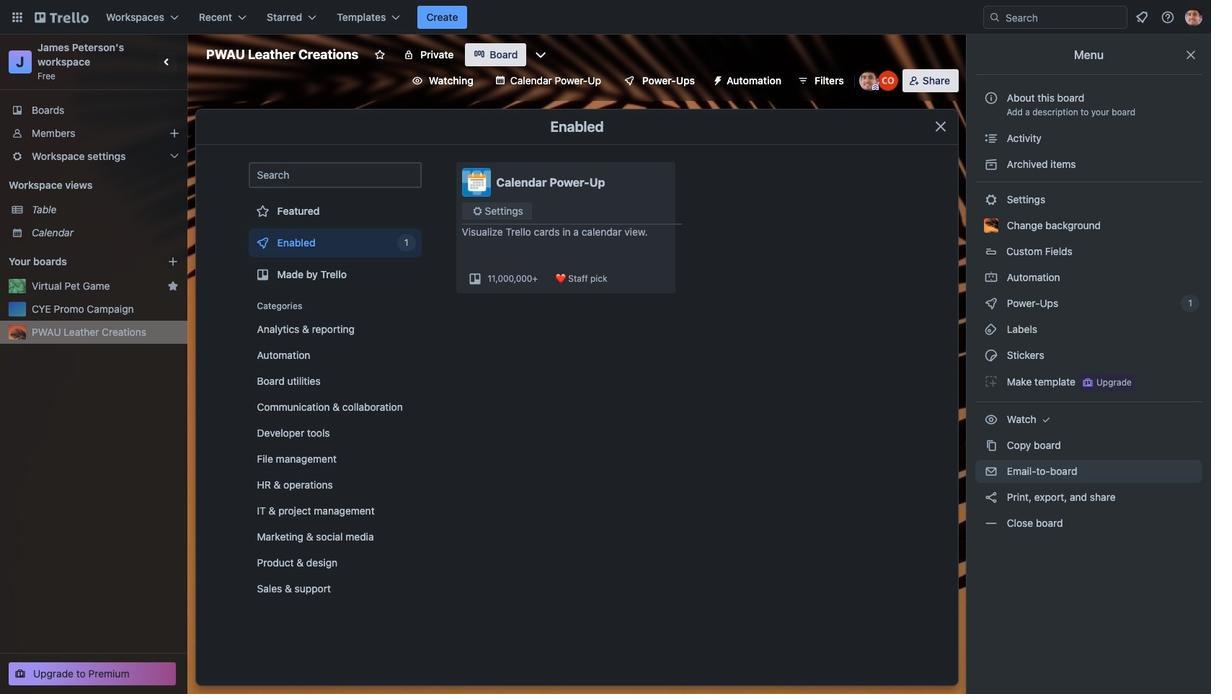 Task type: vqa. For each thing, say whether or not it's contained in the screenshot.
Show menu image
no



Task type: locate. For each thing, give the bounding box(es) containing it.
0 vertical spatial james peterson (jamespeterson93) image
[[1185, 9, 1202, 26]]

this member is an admin of this board. image
[[872, 84, 879, 91]]

sm image
[[706, 69, 727, 89], [984, 192, 998, 207], [984, 270, 998, 285], [984, 296, 998, 311], [984, 322, 998, 337], [984, 348, 998, 363], [984, 374, 998, 389], [984, 464, 998, 479], [984, 490, 998, 505], [984, 516, 998, 531]]

search image
[[989, 12, 1001, 23]]

0 notifications image
[[1133, 9, 1151, 26]]

james peterson (jamespeterson93) image
[[1185, 9, 1202, 26], [859, 71, 879, 91]]

1 vertical spatial james peterson (jamespeterson93) image
[[859, 71, 879, 91]]

customize views image
[[534, 48, 548, 62]]

primary element
[[0, 0, 1211, 35]]

Search text field
[[248, 162, 421, 188]]

sm image
[[984, 131, 998, 146], [984, 157, 998, 172], [470, 204, 485, 218], [984, 412, 998, 427], [1039, 412, 1054, 427], [984, 438, 998, 453]]

Search field
[[983, 6, 1127, 29]]



Task type: describe. For each thing, give the bounding box(es) containing it.
add board image
[[167, 256, 179, 267]]

starred icon image
[[167, 280, 179, 292]]

back to home image
[[35, 6, 89, 29]]

Board name text field
[[199, 43, 366, 66]]

christina overa (christinaovera) image
[[878, 71, 898, 91]]

1 horizontal spatial james peterson (jamespeterson93) image
[[1185, 9, 1202, 26]]

0 horizontal spatial james peterson (jamespeterson93) image
[[859, 71, 879, 91]]

your boards with 3 items element
[[9, 253, 146, 270]]

star or unstar board image
[[374, 49, 386, 61]]

open information menu image
[[1161, 10, 1175, 25]]

workspace navigation collapse icon image
[[157, 52, 177, 72]]



